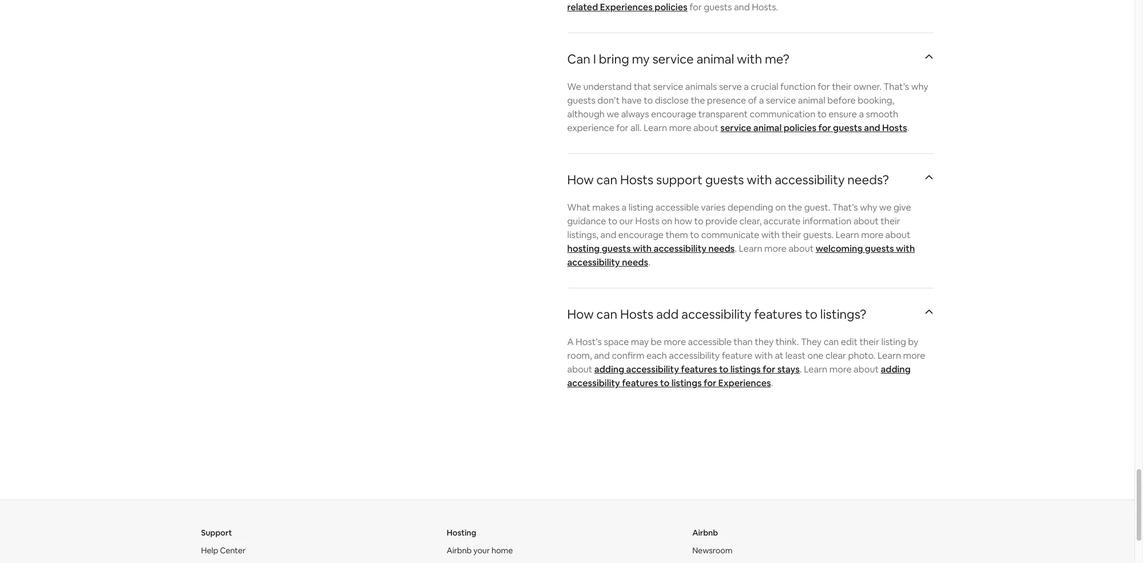 Task type: locate. For each thing, give the bounding box(es) containing it.
airbnb for airbnb
[[693, 528, 718, 538]]

encourage down disclose on the right top of page
[[651, 108, 697, 120]]

animal
[[697, 51, 735, 67], [798, 95, 826, 107], [754, 122, 782, 134]]

adding for adding accessibility features to listings for experiences
[[881, 364, 911, 376]]

support
[[201, 528, 232, 538]]

and inside a host's space may be more accessible than they think. they can edit their listing by room, and confirm each accessibility feature with at least one clear photo. learn more about
[[594, 350, 610, 362]]

1 horizontal spatial that's
[[884, 81, 910, 93]]

0 vertical spatial airbnb
[[693, 528, 718, 538]]

why down needs?
[[860, 202, 878, 214]]

0 horizontal spatial airbnb
[[447, 546, 472, 556]]

1 vertical spatial accessible
[[688, 336, 732, 348]]

that's up information
[[833, 202, 858, 214]]

how
[[568, 172, 594, 188], [568, 306, 594, 322]]

can up clear
[[824, 336, 839, 348]]

0 vertical spatial needs
[[709, 243, 735, 255]]

listings up experiences
[[731, 364, 761, 376]]

how up what
[[568, 172, 594, 188]]

welcoming guests with accessibility needs
[[568, 243, 915, 269]]

listing left by
[[882, 336, 907, 348]]

owner.
[[854, 81, 882, 93]]

accessibility inside welcoming guests with accessibility needs
[[568, 257, 620, 269]]

to right "how"
[[695, 215, 704, 227]]

can up makes
[[597, 172, 618, 188]]

with left me?
[[737, 51, 762, 67]]

needs down hosting guests with accessibility needs link at top
[[622, 257, 649, 269]]

animal down function
[[798, 95, 826, 107]]

0 vertical spatial we
[[607, 108, 619, 120]]

adding accessibility features to listings for experiences
[[568, 364, 911, 389]]

features inside adding accessibility features to listings for experiences
[[622, 377, 658, 389]]

newsroom link
[[693, 546, 733, 556]]

serve
[[719, 81, 742, 93]]

accessibility up adding accessibility features to listings for stays link
[[669, 350, 720, 362]]

edit
[[841, 336, 858, 348]]

airbnb up newsroom
[[693, 528, 718, 538]]

encourage up hosting guests with accessibility needs link at top
[[619, 229, 664, 241]]

how can hosts support guests with accessibility needs? button
[[568, 159, 934, 201]]

animals
[[686, 81, 717, 93]]

0 vertical spatial why
[[912, 81, 929, 93]]

1 horizontal spatial animal
[[754, 122, 782, 134]]

to up 'they'
[[805, 306, 818, 322]]

2 vertical spatial can
[[824, 336, 839, 348]]

0 horizontal spatial that's
[[833, 202, 858, 214]]

1 vertical spatial listing
[[882, 336, 907, 348]]

learn right photo.
[[878, 350, 902, 362]]

accessibility up than
[[682, 306, 752, 322]]

each
[[647, 350, 667, 362]]

animal inside can i bring my service animal with me? dropdown button
[[697, 51, 735, 67]]

1 horizontal spatial needs
[[709, 243, 735, 255]]

presence
[[707, 95, 747, 107]]

encourage
[[651, 108, 697, 120], [619, 229, 664, 241]]

a right ensure
[[859, 108, 864, 120]]

1 horizontal spatial features
[[681, 364, 717, 376]]

accessibility inside adding accessibility features to listings for experiences
[[568, 377, 620, 389]]

a up our
[[622, 202, 627, 214]]

needs
[[709, 243, 735, 255], [622, 257, 649, 269]]

with
[[737, 51, 762, 67], [747, 172, 772, 188], [762, 229, 780, 241], [633, 243, 652, 255], [896, 243, 915, 255], [755, 350, 773, 362]]

depending
[[728, 202, 774, 214]]

guests down ensure
[[833, 122, 863, 134]]

that's up booking,
[[884, 81, 910, 93]]

a
[[744, 81, 749, 93], [759, 95, 764, 107], [859, 108, 864, 120], [622, 202, 627, 214]]

makes
[[593, 202, 620, 214]]

that's inside the "what makes a listing accessible varies depending on the guest. that's why we give guidance to our hosts on how to provide clear, accurate information about their listings, and encourage them to communicate with their guests. learn more about hosting guests with accessibility needs . learn more about"
[[833, 202, 858, 214]]

that's inside we understand that service animals serve a crucial function for their owner. that's why guests don't have to disclose the presence of a service animal before booking, although we always encourage transparent communication to ensure a smooth experience for all. learn more about
[[884, 81, 910, 93]]

needs down communicate at top
[[709, 243, 735, 255]]

0 vertical spatial listing
[[629, 202, 654, 214]]

0 vertical spatial the
[[691, 95, 705, 107]]

0 vertical spatial animal
[[697, 51, 735, 67]]

can up space
[[597, 306, 618, 322]]

photo.
[[849, 350, 876, 362]]

guests down our
[[602, 243, 631, 255]]

with up depending
[[747, 172, 772, 188]]

0 horizontal spatial needs
[[622, 257, 649, 269]]

more down disclose on the right top of page
[[669, 122, 692, 134]]

about down guests.
[[789, 243, 814, 255]]

2 adding from the left
[[881, 364, 911, 376]]

can
[[597, 172, 618, 188], [597, 306, 618, 322], [824, 336, 839, 348]]

for down adding accessibility features to listings for stays link
[[704, 377, 717, 389]]

service down transparent
[[721, 122, 752, 134]]

1 vertical spatial airbnb
[[447, 546, 472, 556]]

service animal policies for guests and hosts link
[[721, 122, 908, 134]]

service animal policies for guests and hosts .
[[721, 122, 910, 134]]

0 horizontal spatial the
[[691, 95, 705, 107]]

for inside adding accessibility features to listings for experiences
[[704, 377, 717, 389]]

more
[[669, 122, 692, 134], [862, 229, 884, 241], [765, 243, 787, 255], [664, 336, 686, 348], [904, 350, 926, 362], [830, 364, 852, 376]]

listing
[[629, 202, 654, 214], [882, 336, 907, 348]]

features inside dropdown button
[[754, 306, 803, 322]]

with down give
[[896, 243, 915, 255]]

least
[[786, 350, 806, 362]]

service right "my"
[[653, 51, 694, 67]]

0 horizontal spatial why
[[860, 202, 878, 214]]

we understand that service animals serve a crucial function for their owner. that's why guests don't have to disclose the presence of a service animal before booking, although we always encourage transparent communication to ensure a smooth experience for all. learn more about
[[568, 81, 929, 134]]

animal up the animals
[[697, 51, 735, 67]]

accessibility down hosting
[[568, 257, 620, 269]]

accessible inside the "what makes a listing accessible varies depending on the guest. that's why we give guidance to our hosts on how to provide clear, accurate information about their listings, and encourage them to communicate with their guests. learn more about hosting guests with accessibility needs . learn more about"
[[656, 202, 699, 214]]

the up accurate
[[788, 202, 803, 214]]

about
[[694, 122, 719, 134], [854, 215, 879, 227], [886, 229, 911, 241], [789, 243, 814, 255], [568, 364, 593, 376], [854, 364, 879, 376]]

we left give
[[880, 202, 892, 214]]

encourage inside the "what makes a listing accessible varies depending on the guest. that's why we give guidance to our hosts on how to provide clear, accurate information about their listings, and encourage them to communicate with their guests. learn more about hosting guests with accessibility needs . learn more about"
[[619, 229, 664, 241]]

listing inside a host's space may be more accessible than they think. they can edit their listing by room, and confirm each accessibility feature with at least one clear photo. learn more about
[[882, 336, 907, 348]]

features for experiences
[[622, 377, 658, 389]]

1 horizontal spatial adding
[[881, 364, 911, 376]]

on left "how"
[[662, 215, 673, 227]]

to down feature
[[719, 364, 729, 376]]

with down our
[[633, 243, 652, 255]]

accessibility down room,
[[568, 377, 620, 389]]

and
[[734, 1, 750, 13], [864, 122, 881, 134], [601, 229, 617, 241], [594, 350, 610, 362]]

accessibility down them on the top right of page
[[654, 243, 707, 255]]

welcoming
[[816, 243, 863, 255]]

0 horizontal spatial on
[[662, 215, 673, 227]]

listings down adding accessibility features to listings for stays link
[[672, 377, 702, 389]]

animal inside we understand that service animals serve a crucial function for their owner. that's why guests don't have to disclose the presence of a service animal before booking, although we always encourage transparent communication to ensure a smooth experience for all. learn more about
[[798, 95, 826, 107]]

hosts down "smooth"
[[883, 122, 908, 134]]

can for how can hosts support guests with accessibility needs?
[[597, 172, 618, 188]]

learn up welcoming
[[836, 229, 860, 241]]

0 horizontal spatial we
[[607, 108, 619, 120]]

accessible up "how"
[[656, 202, 699, 214]]

always
[[621, 108, 649, 120]]

features
[[754, 306, 803, 322], [681, 364, 717, 376], [622, 377, 658, 389]]

1 horizontal spatial we
[[880, 202, 892, 214]]

guests inside we understand that service animals serve a crucial function for their owner. that's why guests don't have to disclose the presence of a service animal before booking, although we always encourage transparent communication to ensure a smooth experience for all. learn more about
[[568, 95, 596, 107]]

adding down by
[[881, 364, 911, 376]]

with down accurate
[[762, 229, 780, 241]]

home
[[492, 546, 513, 556]]

1 vertical spatial needs
[[622, 257, 649, 269]]

0 horizontal spatial features
[[622, 377, 658, 389]]

about down photo.
[[854, 364, 879, 376]]

about down room,
[[568, 364, 593, 376]]

have
[[622, 95, 642, 107]]

2 horizontal spatial animal
[[798, 95, 826, 107]]

that's
[[884, 81, 910, 93], [833, 202, 858, 214]]

0 vertical spatial on
[[776, 202, 786, 214]]

1 vertical spatial features
[[681, 364, 717, 376]]

before
[[828, 95, 856, 107]]

more down by
[[904, 350, 926, 362]]

for up the can i bring my service animal with me?
[[690, 1, 702, 13]]

guests right welcoming
[[865, 243, 894, 255]]

help
[[201, 546, 218, 556]]

animal down "communication" at the right top of page
[[754, 122, 782, 134]]

2 vertical spatial features
[[622, 377, 658, 389]]

0 vertical spatial encourage
[[651, 108, 697, 120]]

to left our
[[608, 215, 618, 227]]

airbnb down hosting on the left bottom of page
[[447, 546, 472, 556]]

needs?
[[848, 172, 889, 188]]

1 horizontal spatial the
[[788, 202, 803, 214]]

we down don't
[[607, 108, 619, 120]]

why
[[912, 81, 929, 93], [860, 202, 878, 214]]

0 vertical spatial listings
[[731, 364, 761, 376]]

learn inside we understand that service animals serve a crucial function for their owner. that's why guests don't have to disclose the presence of a service animal before booking, although we always encourage transparent communication to ensure a smooth experience for all. learn more about
[[644, 122, 667, 134]]

with down they
[[755, 350, 773, 362]]

to down 'each' on the right bottom of the page
[[660, 377, 670, 389]]

0 horizontal spatial animal
[[697, 51, 735, 67]]

1 adding from the left
[[595, 364, 625, 376]]

hosting guests with accessibility needs link
[[568, 243, 735, 255]]

can for how can hosts add accessibility features to listings?
[[597, 306, 618, 322]]

than
[[734, 336, 753, 348]]

their up before
[[832, 81, 852, 93]]

hosting
[[447, 528, 477, 538]]

about inside we understand that service animals serve a crucial function for their owner. that's why guests don't have to disclose the presence of a service animal before booking, although we always encourage transparent communication to ensure a smooth experience for all. learn more about
[[694, 122, 719, 134]]

0 horizontal spatial listings
[[672, 377, 702, 389]]

the inside the "what makes a listing accessible varies depending on the guest. that's why we give guidance to our hosts on how to provide clear, accurate information about their listings, and encourage them to communicate with their guests. learn more about hosting guests with accessibility needs . learn more about"
[[788, 202, 803, 214]]

1 horizontal spatial listing
[[882, 336, 907, 348]]

their inside we understand that service animals serve a crucial function for their owner. that's why guests don't have to disclose the presence of a service animal before booking, although we always encourage transparent communication to ensure a smooth experience for all. learn more about
[[832, 81, 852, 93]]

adding down confirm
[[595, 364, 625, 376]]

features for stays
[[681, 364, 717, 376]]

hosts right our
[[636, 215, 660, 227]]

don't
[[598, 95, 620, 107]]

to down "how"
[[690, 229, 700, 241]]

hosts left support
[[620, 172, 654, 188]]

on up accurate
[[776, 202, 786, 214]]

for down at
[[763, 364, 776, 376]]

2 vertical spatial animal
[[754, 122, 782, 134]]

1 vertical spatial why
[[860, 202, 878, 214]]

why right owner.
[[912, 81, 929, 93]]

to inside dropdown button
[[805, 306, 818, 322]]

learn down communicate at top
[[739, 243, 763, 255]]

help center link
[[201, 546, 246, 556]]

1 vertical spatial how
[[568, 306, 594, 322]]

needs inside the "what makes a listing accessible varies depending on the guest. that's why we give guidance to our hosts on how to provide clear, accurate information about their listings, and encourage them to communicate with their guests. learn more about hosting guests with accessibility needs . learn more about"
[[709, 243, 735, 255]]

guests
[[704, 1, 732, 13], [568, 95, 596, 107], [833, 122, 863, 134], [706, 172, 744, 188], [602, 243, 631, 255], [865, 243, 894, 255]]

their up photo.
[[860, 336, 880, 348]]

learn inside a host's space may be more accessible than they think. they can edit their listing by room, and confirm each accessibility feature with at least one clear photo. learn more about
[[878, 350, 902, 362]]

guests inside the "what makes a listing accessible varies depending on the guest. that's why we give guidance to our hosts on how to provide clear, accurate information about their listings, and encourage them to communicate with their guests. learn more about hosting guests with accessibility needs . learn more about"
[[602, 243, 631, 255]]

a inside the "what makes a listing accessible varies depending on the guest. that's why we give guidance to our hosts on how to provide clear, accurate information about their listings, and encourage them to communicate with their guests. learn more about hosting guests with accessibility needs . learn more about"
[[622, 202, 627, 214]]

understand
[[584, 81, 632, 93]]

1 vertical spatial can
[[597, 306, 618, 322]]

.
[[908, 122, 910, 134], [735, 243, 737, 255], [649, 257, 651, 269], [800, 364, 802, 376], [771, 377, 774, 389]]

hosts
[[883, 122, 908, 134], [620, 172, 654, 188], [636, 215, 660, 227], [620, 306, 654, 322]]

we inside the "what makes a listing accessible varies depending on the guest. that's why we give guidance to our hosts on how to provide clear, accurate information about their listings, and encourage them to communicate with their guests. learn more about hosting guests with accessibility needs . learn more about"
[[880, 202, 892, 214]]

1 horizontal spatial airbnb
[[693, 528, 718, 538]]

one
[[808, 350, 824, 362]]

adding inside adding accessibility features to listings for experiences
[[881, 364, 911, 376]]

and right listings,
[[601, 229, 617, 241]]

on
[[776, 202, 786, 214], [662, 215, 673, 227]]

transparent
[[699, 108, 748, 120]]

1 vertical spatial listings
[[672, 377, 702, 389]]

1 vertical spatial animal
[[798, 95, 826, 107]]

adding for adding accessibility features to listings for stays . learn more about
[[595, 364, 625, 376]]

0 vertical spatial can
[[597, 172, 618, 188]]

accessible down how can hosts add accessibility features to listings?
[[688, 336, 732, 348]]

learn
[[644, 122, 667, 134], [836, 229, 860, 241], [739, 243, 763, 255], [878, 350, 902, 362], [804, 364, 828, 376]]

listings?
[[821, 306, 867, 322]]

information
[[803, 215, 852, 227]]

accurate
[[764, 215, 801, 227]]

guests up varies
[[706, 172, 744, 188]]

and down host's
[[594, 350, 610, 362]]

learn right all.
[[644, 122, 667, 134]]

feature
[[722, 350, 753, 362]]

learn down one
[[804, 364, 828, 376]]

more up welcoming
[[862, 229, 884, 241]]

0 horizontal spatial listing
[[629, 202, 654, 214]]

listings inside adding accessibility features to listings for experiences
[[672, 377, 702, 389]]

0 vertical spatial accessible
[[656, 202, 699, 214]]

1 how from the top
[[568, 172, 594, 188]]

listings for stays
[[731, 364, 761, 376]]

0 horizontal spatial adding
[[595, 364, 625, 376]]

2 how from the top
[[568, 306, 594, 322]]

the down the animals
[[691, 95, 705, 107]]

accessibility
[[775, 172, 845, 188], [654, 243, 707, 255], [568, 257, 620, 269], [682, 306, 752, 322], [669, 350, 720, 362], [627, 364, 679, 376], [568, 377, 620, 389]]

service inside dropdown button
[[653, 51, 694, 67]]

more inside we understand that service animals serve a crucial function for their owner. that's why guests don't have to disclose the presence of a service animal before booking, although we always encourage transparent communication to ensure a smooth experience for all. learn more about
[[669, 122, 692, 134]]

at
[[775, 350, 784, 362]]

with inside dropdown button
[[737, 51, 762, 67]]

1 horizontal spatial why
[[912, 81, 929, 93]]

with inside welcoming guests with accessibility needs
[[896, 243, 915, 255]]

0 vertical spatial how
[[568, 172, 594, 188]]

by
[[909, 336, 919, 348]]

of
[[749, 95, 757, 107]]

how can hosts support guests with accessibility needs?
[[568, 172, 889, 188]]

how up host's
[[568, 306, 594, 322]]

2 horizontal spatial features
[[754, 306, 803, 322]]

1 vertical spatial we
[[880, 202, 892, 214]]

1 vertical spatial the
[[788, 202, 803, 214]]

0 vertical spatial features
[[754, 306, 803, 322]]

1 vertical spatial encourage
[[619, 229, 664, 241]]

communicate
[[702, 229, 760, 241]]

guests.
[[804, 229, 834, 241]]

guests inside welcoming guests with accessibility needs
[[865, 243, 894, 255]]

1 vertical spatial that's
[[833, 202, 858, 214]]

1 horizontal spatial listings
[[731, 364, 761, 376]]

listing up our
[[629, 202, 654, 214]]

me?
[[765, 51, 790, 67]]

adding
[[595, 364, 625, 376], [881, 364, 911, 376]]

about down transparent
[[694, 122, 719, 134]]

guests up although
[[568, 95, 596, 107]]

we
[[607, 108, 619, 120], [880, 202, 892, 214]]

room,
[[568, 350, 592, 362]]

0 vertical spatial that's
[[884, 81, 910, 93]]



Task type: describe. For each thing, give the bounding box(es) containing it.
guest.
[[805, 202, 831, 214]]

about up welcoming
[[854, 215, 879, 227]]

adding accessibility features to listings for stays . learn more about
[[595, 364, 881, 376]]

communication
[[750, 108, 816, 120]]

their inside a host's space may be more accessible than they think. they can edit their listing by room, and confirm each accessibility feature with at least one clear photo. learn more about
[[860, 336, 880, 348]]

for left all.
[[617, 122, 629, 134]]

accessibility down 'each' on the right bottom of the page
[[627, 364, 679, 376]]

their down give
[[881, 215, 901, 227]]

guests left hosts.
[[704, 1, 732, 13]]

provide
[[706, 215, 738, 227]]

may
[[631, 336, 649, 348]]

function
[[781, 81, 816, 93]]

accessible inside a host's space may be more accessible than they think. they can edit their listing by room, and confirm each accessibility feature with at least one clear photo. learn more about
[[688, 336, 732, 348]]

for down ensure
[[819, 122, 832, 134]]

confirm
[[612, 350, 645, 362]]

a right of
[[759, 95, 764, 107]]

hosts.
[[752, 1, 779, 13]]

smooth
[[866, 108, 899, 120]]

more down clear
[[830, 364, 852, 376]]

them
[[666, 229, 688, 241]]

needs inside welcoming guests with accessibility needs
[[622, 257, 649, 269]]

adding accessibility features to listings for stays link
[[595, 364, 800, 376]]

hosts inside the "what makes a listing accessible varies depending on the guest. that's why we give guidance to our hosts on how to provide clear, accurate information about their listings, and encourage them to communicate with their guests. learn more about hosting guests with accessibility needs . learn more about"
[[636, 215, 660, 227]]

what
[[568, 202, 591, 214]]

a up of
[[744, 81, 749, 93]]

stays
[[778, 364, 800, 376]]

experience
[[568, 122, 615, 134]]

hosting
[[568, 243, 600, 255]]

we inside we understand that service animals serve a crucial function for their owner. that's why guests don't have to disclose the presence of a service animal before booking, although we always encourage transparent communication to ensure a smooth experience for all. learn more about
[[607, 108, 619, 120]]

and inside the "what makes a listing accessible varies depending on the guest. that's why we give guidance to our hosts on how to provide clear, accurate information about their listings, and encourage them to communicate with their guests. learn more about hosting guests with accessibility needs . learn more about"
[[601, 229, 617, 241]]

listing inside the "what makes a listing accessible varies depending on the guest. that's why we give guidance to our hosts on how to provide clear, accurate information about their listings, and encourage them to communicate with their guests. learn more about hosting guests with accessibility needs . learn more about"
[[629, 202, 654, 214]]

i
[[593, 51, 596, 67]]

disclose
[[655, 95, 689, 107]]

all.
[[631, 122, 642, 134]]

for guests and hosts.
[[688, 1, 779, 13]]

guidance
[[568, 215, 606, 227]]

clear
[[826, 350, 847, 362]]

how
[[675, 215, 693, 227]]

how can hosts add accessibility features to listings? button
[[568, 293, 934, 336]]

ensure
[[829, 108, 857, 120]]

can inside a host's space may be more accessible than they think. they can edit their listing by room, and confirm each accessibility feature with at least one clear photo. learn more about
[[824, 336, 839, 348]]

why inside we understand that service animals serve a crucial function for their owner. that's why guests don't have to disclose the presence of a service animal before booking, although we always encourage transparent communication to ensure a smooth experience for all. learn more about
[[912, 81, 929, 93]]

encourage inside we understand that service animals serve a crucial function for their owner. that's why guests don't have to disclose the presence of a service animal before booking, although we always encourage transparent communication to ensure a smooth experience for all. learn more about
[[651, 108, 697, 120]]

that
[[634, 81, 652, 93]]

how for how can hosts add accessibility features to listings?
[[568, 306, 594, 322]]

with inside dropdown button
[[747, 172, 772, 188]]

to inside adding accessibility features to listings for experiences
[[660, 377, 670, 389]]

newsroom
[[693, 546, 733, 556]]

booking,
[[858, 95, 895, 107]]

accessibility up 'guest.'
[[775, 172, 845, 188]]

guests inside dropdown button
[[706, 172, 744, 188]]

your
[[474, 546, 490, 556]]

airbnb your home
[[447, 546, 513, 556]]

varies
[[701, 202, 726, 214]]

more right "be"
[[664, 336, 686, 348]]

more down accurate
[[765, 243, 787, 255]]

about inside a host's space may be more accessible than they think. they can edit their listing by room, and confirm each accessibility feature with at least one clear photo. learn more about
[[568, 364, 593, 376]]

listings,
[[568, 229, 599, 241]]

they
[[755, 336, 774, 348]]

what makes a listing accessible varies depending on the guest. that's why we give guidance to our hosts on how to provide clear, accurate information about their listings, and encourage them to communicate with their guests. learn more about hosting guests with accessibility needs . learn more about
[[568, 202, 912, 255]]

listings for experiences
[[672, 377, 702, 389]]

service up "communication" at the right top of page
[[766, 95, 796, 107]]

think.
[[776, 336, 799, 348]]

they
[[801, 336, 822, 348]]

bring
[[599, 51, 629, 67]]

and left hosts.
[[734, 1, 750, 13]]

how for how can hosts support guests with accessibility needs?
[[568, 172, 594, 188]]

about down give
[[886, 229, 911, 241]]

support
[[657, 172, 703, 188]]

airbnb your home link
[[447, 546, 513, 556]]

give
[[894, 202, 912, 214]]

policies
[[784, 122, 817, 134]]

1 horizontal spatial on
[[776, 202, 786, 214]]

hosts up may
[[620, 306, 654, 322]]

crucial
[[751, 81, 779, 93]]

host's
[[576, 336, 602, 348]]

we
[[568, 81, 582, 93]]

why inside the "what makes a listing accessible varies depending on the guest. that's why we give guidance to our hosts on how to provide clear, accurate information about their listings, and encourage them to communicate with their guests. learn more about hosting guests with accessibility needs . learn more about"
[[860, 202, 878, 214]]

can i bring my service animal with me? button
[[568, 38, 934, 80]]

accessibility inside the "what makes a listing accessible varies depending on the guest. that's why we give guidance to our hosts on how to provide clear, accurate information about their listings, and encourage them to communicate with their guests. learn more about hosting guests with accessibility needs . learn more about"
[[654, 243, 707, 255]]

how can hosts add accessibility features to listings?
[[568, 306, 867, 322]]

for up before
[[818, 81, 830, 93]]

clear,
[[740, 215, 762, 227]]

experiences
[[719, 377, 771, 389]]

service up disclose on the right top of page
[[654, 81, 684, 93]]

be
[[651, 336, 662, 348]]

adding accessibility features to listings for experiences link
[[568, 364, 911, 389]]

airbnb for airbnb your home
[[447, 546, 472, 556]]

although
[[568, 108, 605, 120]]

add
[[657, 306, 679, 322]]

1 vertical spatial on
[[662, 215, 673, 227]]

their down accurate
[[782, 229, 802, 241]]

with inside a host's space may be more accessible than they think. they can edit their listing by room, and confirm each accessibility feature with at least one clear photo. learn more about
[[755, 350, 773, 362]]

my
[[632, 51, 650, 67]]

to up service animal policies for guests and hosts .
[[818, 108, 827, 120]]

space
[[604, 336, 629, 348]]

to down that
[[644, 95, 653, 107]]

can i bring my service animal with me?
[[568, 51, 790, 67]]

. inside the "what makes a listing accessible varies depending on the guest. that's why we give guidance to our hosts on how to provide clear, accurate information about their listings, and encourage them to communicate with their guests. learn more about hosting guests with accessibility needs . learn more about"
[[735, 243, 737, 255]]

our
[[620, 215, 634, 227]]

a host's space may be more accessible than they think. they can edit their listing by room, and confirm each accessibility feature with at least one clear photo. learn more about
[[568, 336, 926, 376]]

a
[[568, 336, 574, 348]]

and down "smooth"
[[864, 122, 881, 134]]

the inside we understand that service animals serve a crucial function for their owner. that's why guests don't have to disclose the presence of a service animal before booking, although we always encourage transparent communication to ensure a smooth experience for all. learn more about
[[691, 95, 705, 107]]

accessibility inside a host's space may be more accessible than they think. they can edit their listing by room, and confirm each accessibility feature with at least one clear photo. learn more about
[[669, 350, 720, 362]]

welcoming guests with accessibility needs link
[[568, 243, 915, 269]]

can
[[568, 51, 591, 67]]

center
[[220, 546, 246, 556]]



Task type: vqa. For each thing, say whether or not it's contained in the screenshot.
"can" for How can Hosts add accessibility features to listings?
yes



